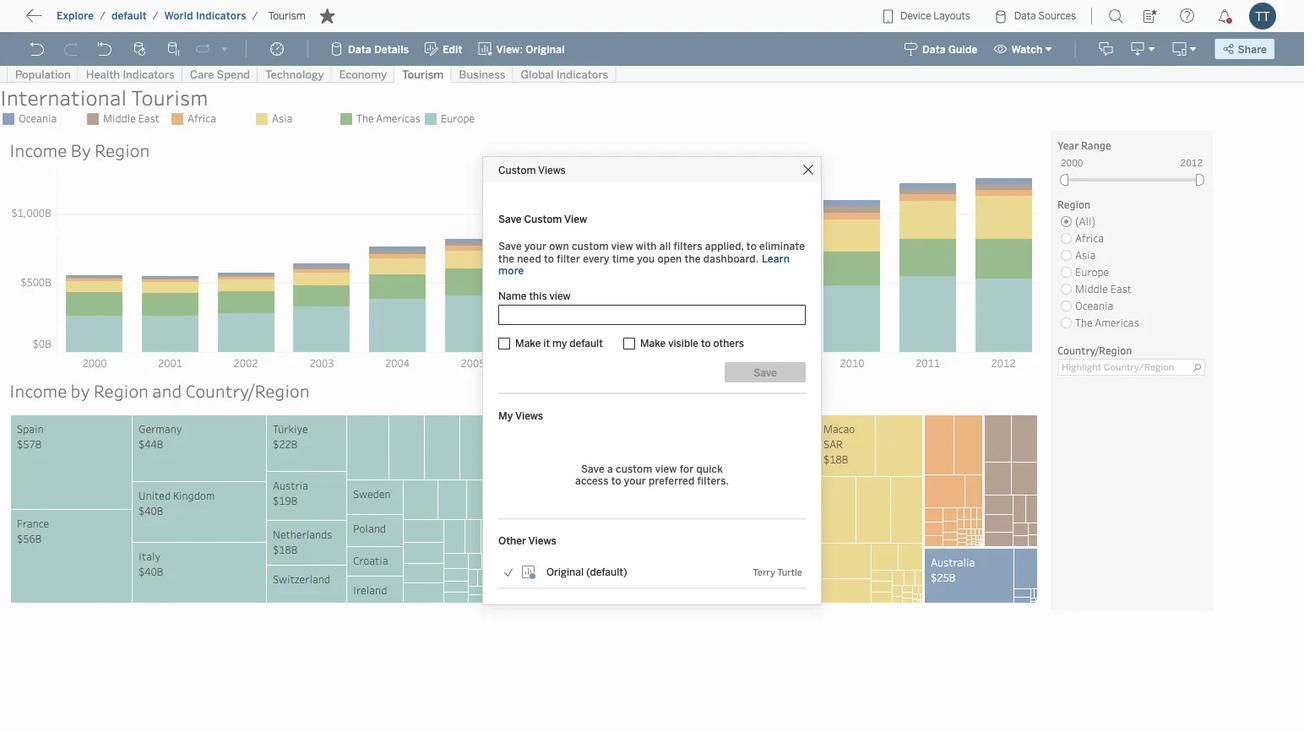 Task type: vqa. For each thing, say whether or not it's contained in the screenshot.
third / from left
yes



Task type: describe. For each thing, give the bounding box(es) containing it.
1 / from the left
[[100, 10, 106, 22]]

default link
[[111, 9, 148, 23]]

explore / default / world indicators /
[[57, 10, 258, 22]]

default
[[112, 10, 147, 22]]

to
[[76, 13, 89, 29]]

explore link
[[56, 9, 95, 23]]

skip to content
[[44, 13, 145, 29]]

content
[[93, 13, 145, 29]]



Task type: locate. For each thing, give the bounding box(es) containing it.
/ left world
[[153, 10, 158, 22]]

tourism element
[[263, 10, 311, 22]]

/ right the to
[[100, 10, 106, 22]]

3 / from the left
[[252, 10, 258, 22]]

world
[[164, 10, 193, 22]]

/
[[100, 10, 106, 22], [153, 10, 158, 22], [252, 10, 258, 22]]

skip
[[44, 13, 73, 29]]

2 / from the left
[[153, 10, 158, 22]]

0 horizontal spatial /
[[100, 10, 106, 22]]

2 horizontal spatial /
[[252, 10, 258, 22]]

world indicators link
[[164, 9, 247, 23]]

tourism
[[268, 10, 306, 22]]

1 horizontal spatial /
[[153, 10, 158, 22]]

indicators
[[196, 10, 246, 22]]

skip to content link
[[41, 10, 172, 32]]

/ left tourism
[[252, 10, 258, 22]]

explore
[[57, 10, 94, 22]]



